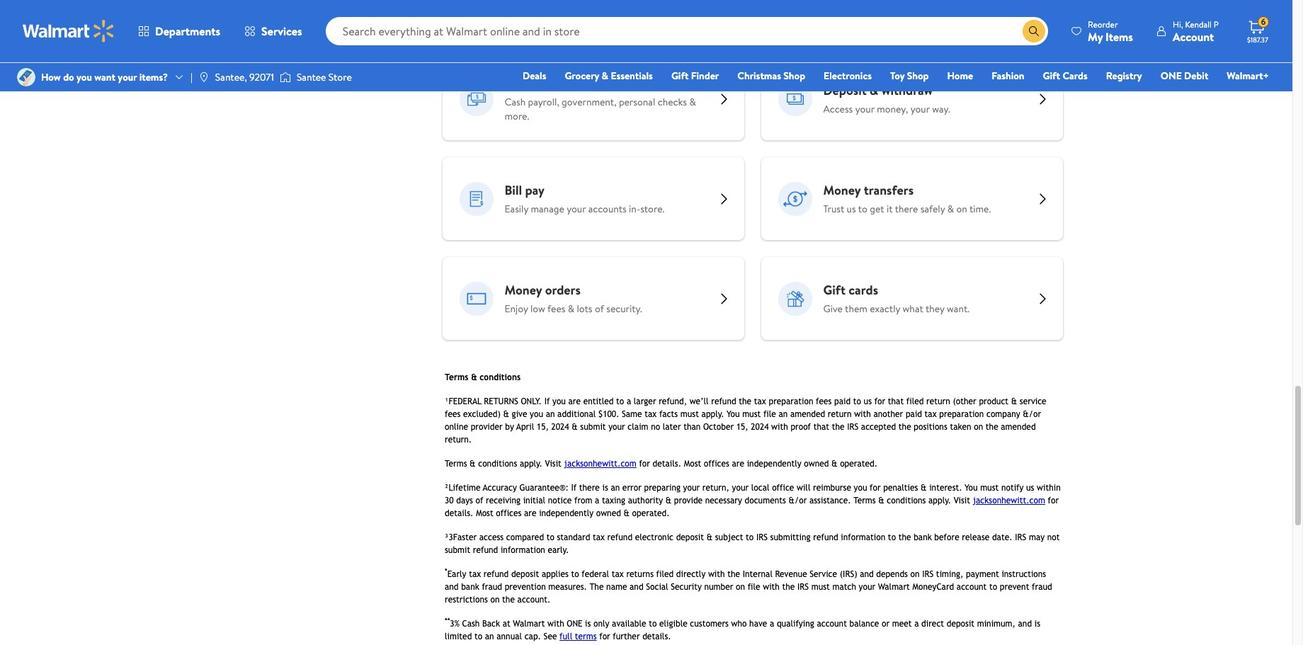 Task type: vqa. For each thing, say whether or not it's contained in the screenshot.
'Give'
yes



Task type: locate. For each thing, give the bounding box(es) containing it.
92071
[[250, 70, 274, 84]]

want
[[94, 70, 116, 84]]

essentials
[[611, 69, 653, 83]]

store.
[[641, 202, 665, 216]]

gift cards link
[[1037, 68, 1095, 84]]

items?
[[139, 70, 168, 84]]

0 horizontal spatial gift
[[672, 69, 689, 83]]

fees
[[548, 302, 566, 316]]

my
[[1089, 29, 1104, 44]]

money orders enjoy low fees & lots of security.
[[505, 282, 643, 316]]

shop inside christmas shop link
[[784, 69, 806, 83]]

registry
[[1107, 69, 1143, 83]]

gift up give
[[824, 282, 846, 299]]

money up enjoy
[[505, 282, 542, 299]]

debit
[[1185, 69, 1209, 83]]

0 horizontal spatial money
[[505, 282, 542, 299]]

hi, kendall p account
[[1174, 18, 1220, 44]]

enjoy
[[505, 302, 528, 316]]

money for money transfers
[[824, 182, 861, 199]]

your right access
[[856, 102, 875, 116]]

 image right 92071
[[280, 70, 291, 84]]

& left 'lots'
[[568, 302, 575, 316]]

cashing
[[543, 75, 585, 92]]

6
[[1262, 16, 1267, 28]]

it
[[887, 202, 893, 216]]

& inside check cashing cash payroll, government, personal checks & more.
[[690, 95, 696, 109]]

withdraw
[[882, 82, 934, 99]]

give
[[824, 302, 843, 316]]

manage
[[531, 202, 565, 216]]

& left on
[[948, 202, 955, 216]]

your right want
[[118, 70, 137, 84]]

1 horizontal spatial money
[[824, 182, 861, 199]]

deals link
[[517, 68, 553, 84]]

 image for santee store
[[280, 70, 291, 84]]

0 horizontal spatial  image
[[17, 68, 35, 86]]

& right checks
[[690, 95, 696, 109]]

toy shop
[[891, 69, 929, 83]]

personal
[[619, 95, 656, 109]]

& inside deposit & withdraw access your money, your way.
[[870, 82, 879, 99]]

access
[[824, 102, 853, 116]]

them
[[846, 302, 868, 316]]

 image left how
[[17, 68, 35, 86]]

1 horizontal spatial  image
[[280, 70, 291, 84]]

cash
[[505, 95, 526, 109]]

money up trust
[[824, 182, 861, 199]]

christmas
[[738, 69, 782, 83]]

toy
[[891, 69, 905, 83]]

1 horizontal spatial gift
[[824, 282, 846, 299]]

to
[[859, 202, 868, 216]]

Walmart Site-Wide search field
[[326, 17, 1049, 45]]

related
[[443, 26, 490, 46]]

 image
[[17, 68, 35, 86], [280, 70, 291, 84]]

2 horizontal spatial gift
[[1044, 69, 1061, 83]]

trust
[[824, 202, 845, 216]]

& right grocery on the top left of the page
[[602, 69, 609, 83]]

money transfers. trust us to get it there safely and on time. image
[[778, 182, 812, 216]]

deposit and withdraw. access your money, your way. image
[[778, 82, 812, 116]]

one debit link
[[1155, 68, 1216, 84]]

your inside bill pay easily manage your accounts in-store.
[[567, 202, 586, 216]]

lots
[[577, 302, 593, 316]]

related financial services
[[443, 26, 599, 46]]

2 shop from the left
[[908, 69, 929, 83]]

toy shop link
[[884, 68, 936, 84]]

registry link
[[1100, 68, 1149, 84]]

shop right christmas
[[784, 69, 806, 83]]

christmas shop
[[738, 69, 806, 83]]

gift left finder
[[672, 69, 689, 83]]

your right manage
[[567, 202, 586, 216]]

shop
[[784, 69, 806, 83], [908, 69, 929, 83]]

gift cards. give them exactly what they want. image
[[778, 282, 812, 316]]

walmart image
[[23, 20, 115, 43]]

money inside money orders enjoy low fees & lots of security.
[[505, 282, 542, 299]]

you
[[77, 70, 92, 84]]

on
[[957, 202, 968, 216]]

what
[[903, 302, 924, 316]]

gift
[[672, 69, 689, 83], [1044, 69, 1061, 83], [824, 282, 846, 299]]

more.
[[505, 109, 530, 124]]

reorder my items
[[1089, 18, 1134, 44]]

gift inside gift cards give them exactly what they want.
[[824, 282, 846, 299]]

shop inside the toy shop link
[[908, 69, 929, 83]]

0 horizontal spatial shop
[[784, 69, 806, 83]]

money inside money transfers trust us to get it there safely & on time.
[[824, 182, 861, 199]]

hi,
[[1174, 18, 1184, 30]]

santee store
[[297, 70, 352, 84]]

of
[[595, 302, 604, 316]]

financial
[[493, 26, 546, 46]]

kendall
[[1186, 18, 1213, 30]]

home
[[948, 69, 974, 83]]

cards
[[849, 282, 879, 299]]

search icon image
[[1029, 26, 1040, 37]]

there
[[896, 202, 919, 216]]

santee, 92071
[[215, 70, 274, 84]]

gift cards
[[1044, 69, 1088, 83]]

deposit
[[824, 82, 867, 99]]

exactly
[[870, 302, 901, 316]]

& up money,
[[870, 82, 879, 99]]

&
[[602, 69, 609, 83], [870, 82, 879, 99], [690, 95, 696, 109], [948, 202, 955, 216], [568, 302, 575, 316]]

 image
[[198, 72, 210, 83]]

gift for cards
[[1044, 69, 1061, 83]]

grocery
[[565, 69, 600, 83]]

money
[[824, 182, 861, 199], [505, 282, 542, 299]]

finder
[[691, 69, 720, 83]]

check cashing. cash payroll, government, personal checks & more. image
[[460, 82, 494, 116]]

bill pay easily manage your accounts in-store.
[[505, 182, 665, 216]]

1 shop from the left
[[784, 69, 806, 83]]

reorder
[[1089, 18, 1119, 30]]

1 horizontal spatial shop
[[908, 69, 929, 83]]

pay
[[525, 182, 545, 199]]

shop right toy
[[908, 69, 929, 83]]

gift left cards
[[1044, 69, 1061, 83]]

& inside money orders enjoy low fees & lots of security.
[[568, 302, 575, 316]]

0 vertical spatial money
[[824, 182, 861, 199]]

home link
[[941, 68, 980, 84]]

1 vertical spatial money
[[505, 282, 542, 299]]

services
[[262, 23, 302, 39]]

christmas shop link
[[732, 68, 812, 84]]



Task type: describe. For each thing, give the bounding box(es) containing it.
want.
[[948, 302, 970, 316]]

money orders. enjoy low fees and lots of security. image
[[460, 282, 494, 316]]

security.
[[607, 302, 643, 316]]

santee
[[297, 70, 326, 84]]

departments button
[[126, 14, 233, 48]]

gift for cards
[[824, 282, 846, 299]]

santee,
[[215, 70, 247, 84]]

account
[[1174, 29, 1215, 44]]

transfers
[[864, 182, 914, 199]]

deals
[[523, 69, 547, 83]]

us
[[847, 202, 857, 216]]

bill pay. easily manage your accounts in-store. image
[[460, 182, 494, 216]]

way.
[[933, 102, 951, 116]]

bill
[[505, 182, 522, 199]]

do
[[63, 70, 74, 84]]

& inside "link"
[[602, 69, 609, 83]]

check cashing cash payroll, government, personal checks & more.
[[505, 75, 696, 124]]

how
[[41, 70, 61, 84]]

shop for toy shop
[[908, 69, 929, 83]]

|
[[191, 70, 193, 84]]

how do you want your items?
[[41, 70, 168, 84]]

your for pay
[[567, 202, 586, 216]]

p
[[1215, 18, 1220, 30]]

 image for how do you want your items?
[[17, 68, 35, 86]]

walmart+
[[1228, 69, 1270, 83]]

gift cards give them exactly what they want.
[[824, 282, 970, 316]]

gift finder
[[672, 69, 720, 83]]

low
[[531, 302, 546, 316]]

& inside money transfers trust us to get it there safely & on time.
[[948, 202, 955, 216]]

time.
[[970, 202, 992, 216]]

orders
[[545, 282, 581, 299]]

money transfers trust us to get it there safely & on time.
[[824, 182, 992, 216]]

services
[[549, 26, 599, 46]]

government,
[[562, 95, 617, 109]]

services button
[[233, 14, 314, 48]]

electronics
[[824, 69, 872, 83]]

gift for finder
[[672, 69, 689, 83]]

payroll,
[[528, 95, 560, 109]]

store
[[329, 70, 352, 84]]

your left way.
[[911, 102, 930, 116]]

in-
[[629, 202, 641, 216]]

get
[[870, 202, 885, 216]]

shop for christmas shop
[[784, 69, 806, 83]]

walmart+ link
[[1221, 68, 1276, 84]]

gift finder link
[[665, 68, 726, 84]]

accounts
[[589, 202, 627, 216]]

one debit
[[1161, 69, 1209, 83]]

deposit & withdraw access your money, your way.
[[824, 82, 951, 116]]

one
[[1161, 69, 1183, 83]]

your for &
[[856, 102, 875, 116]]

fashion
[[992, 69, 1025, 83]]

your for do
[[118, 70, 137, 84]]

cards
[[1063, 69, 1088, 83]]

departments
[[155, 23, 220, 39]]

check
[[505, 75, 540, 92]]

safely
[[921, 202, 946, 216]]

items
[[1106, 29, 1134, 44]]

money for money orders
[[505, 282, 542, 299]]

grocery & essentials
[[565, 69, 653, 83]]

money,
[[877, 102, 909, 116]]

fashion link
[[986, 68, 1032, 84]]

easily
[[505, 202, 529, 216]]

$187.37
[[1248, 35, 1269, 45]]

electronics link
[[818, 68, 879, 84]]

Search search field
[[326, 17, 1049, 45]]

6 $187.37
[[1248, 16, 1269, 45]]

checks
[[658, 95, 687, 109]]

grocery & essentials link
[[559, 68, 660, 84]]



